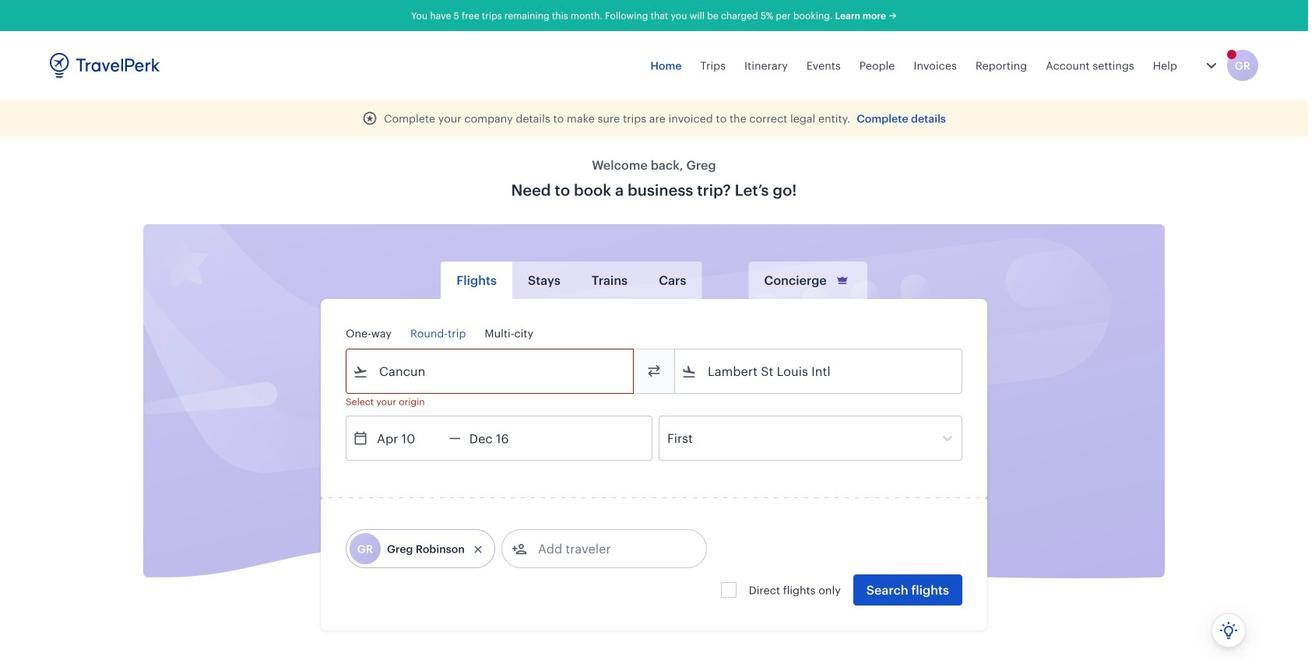 Task type: locate. For each thing, give the bounding box(es) containing it.
From search field
[[368, 359, 613, 384]]

Depart text field
[[368, 417, 450, 460]]



Task type: describe. For each thing, give the bounding box(es) containing it.
Add traveler search field
[[527, 537, 689, 562]]

To search field
[[697, 359, 942, 384]]

Return text field
[[461, 417, 542, 460]]



Task type: vqa. For each thing, say whether or not it's contained in the screenshot.
Add first traveler Search Box
no



